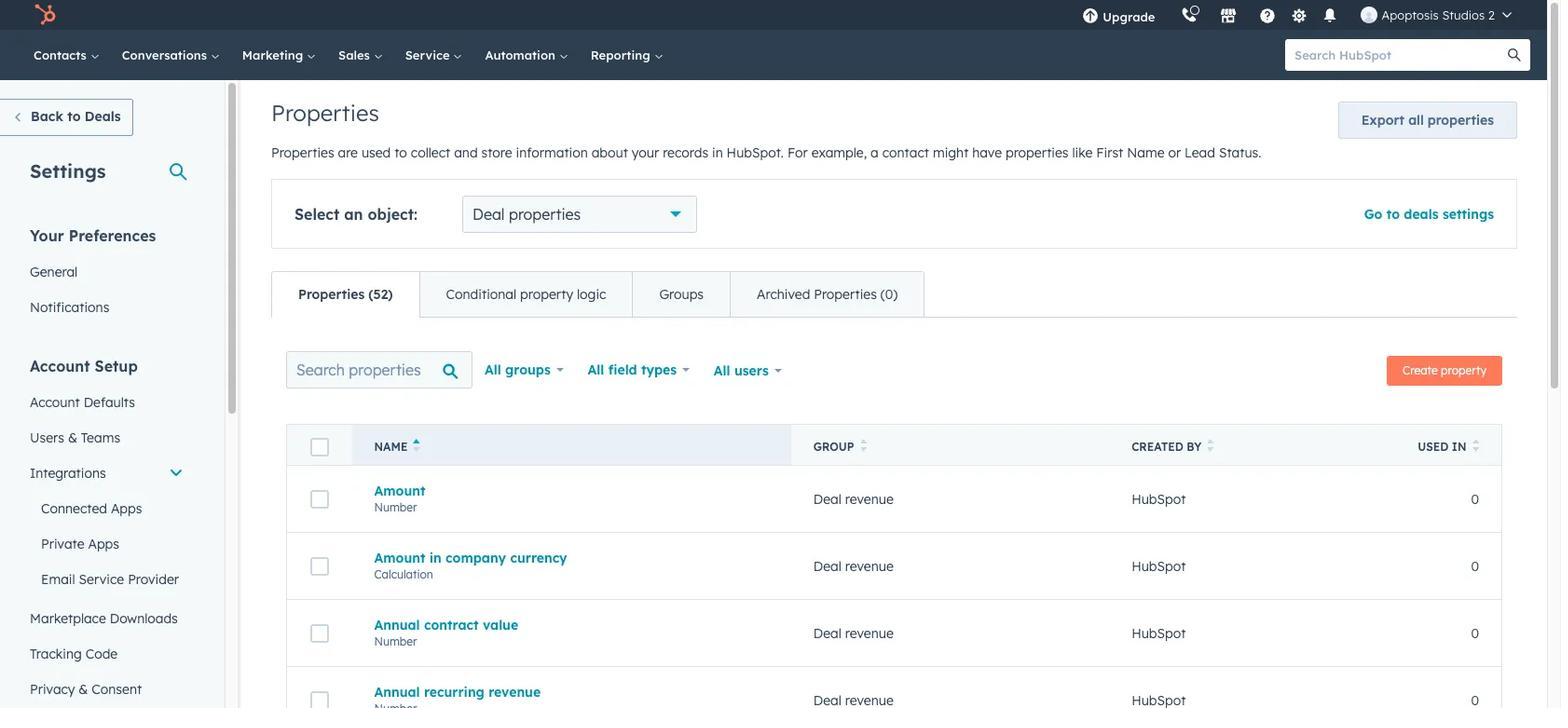 Task type: vqa. For each thing, say whether or not it's contained in the screenshot.
Website Pages
no



Task type: locate. For each thing, give the bounding box(es) containing it.
properties left are
[[271, 145, 334, 161]]

press to sort. image
[[860, 439, 867, 452]]

amount
[[374, 483, 426, 499], [374, 550, 426, 566]]

& for privacy
[[79, 682, 88, 698]]

0 vertical spatial account
[[30, 357, 90, 376]]

in right records
[[712, 145, 723, 161]]

0 vertical spatial in
[[712, 145, 723, 161]]

calling icon image
[[1182, 7, 1199, 24]]

1 amount from the top
[[374, 483, 426, 499]]

name
[[1128, 145, 1165, 161], [374, 440, 408, 454]]

1 vertical spatial property
[[1442, 364, 1487, 378]]

0 vertical spatial name
[[1128, 145, 1165, 161]]

name inside "button"
[[374, 440, 408, 454]]

1 vertical spatial number
[[374, 635, 417, 649]]

1 horizontal spatial service
[[405, 48, 454, 62]]

tab list
[[271, 271, 925, 318]]

Search search field
[[286, 352, 473, 389]]

2 horizontal spatial properties
[[1428, 112, 1495, 129]]

general link
[[19, 255, 195, 290]]

1 vertical spatial deal revenue
[[814, 558, 894, 575]]

2 press to sort. element from the left
[[1208, 439, 1215, 455]]

apoptosis studios 2 button
[[1351, 0, 1524, 30]]

apps for connected apps
[[111, 501, 142, 518]]

2 vertical spatial to
[[1387, 206, 1401, 223]]

revenue for amount in company currency
[[846, 558, 894, 575]]

press to sort. image right in
[[1473, 439, 1480, 452]]

annual contract value button
[[374, 617, 769, 634]]

2 vertical spatial deal revenue
[[814, 625, 894, 642]]

annual recurring revenue button
[[374, 684, 769, 701]]

0 vertical spatial property
[[520, 286, 574, 303]]

all left 'groups'
[[485, 362, 501, 379]]

ascending sort. press to sort descending. image
[[413, 439, 420, 452]]

press to sort. element for used in
[[1473, 439, 1480, 455]]

2 horizontal spatial to
[[1387, 206, 1401, 223]]

hubspot for company
[[1132, 558, 1187, 575]]

& right users at the left of page
[[68, 430, 77, 447]]

1 horizontal spatial press to sort. image
[[1473, 439, 1480, 452]]

contacts link
[[22, 30, 111, 80]]

2 press to sort. image from the left
[[1473, 439, 1480, 452]]

all field types button
[[576, 352, 702, 389]]

number down calculation
[[374, 635, 417, 649]]

0 horizontal spatial press to sort. element
[[860, 439, 867, 455]]

3 press to sort. element from the left
[[1473, 439, 1480, 455]]

3 hubspot from the top
[[1132, 625, 1187, 642]]

deal
[[473, 205, 505, 224], [814, 491, 842, 508], [814, 558, 842, 575], [814, 625, 842, 642]]

account for account setup
[[30, 357, 90, 376]]

2 vertical spatial properties
[[509, 205, 581, 224]]

to right the back
[[67, 108, 81, 125]]

amount up calculation
[[374, 550, 426, 566]]

marketplace downloads link
[[19, 601, 195, 637]]

in up calculation
[[430, 550, 442, 566]]

0 vertical spatial hubspot
[[1132, 491, 1187, 508]]

1 vertical spatial amount
[[374, 550, 426, 566]]

first
[[1097, 145, 1124, 161]]

amount number
[[374, 483, 426, 514]]

press to sort. image right 'by'
[[1208, 439, 1215, 452]]

1 vertical spatial name
[[374, 440, 408, 454]]

2 amount from the top
[[374, 550, 426, 566]]

0 vertical spatial 0
[[1472, 491, 1480, 508]]

settings
[[1443, 206, 1495, 223]]

all for all field types
[[588, 362, 605, 379]]

0 for value
[[1472, 625, 1480, 642]]

property inside 'link'
[[520, 286, 574, 303]]

ascending sort. press to sort descending. element
[[413, 439, 420, 455]]

0
[[1472, 491, 1480, 508], [1472, 558, 1480, 575], [1472, 625, 1480, 642]]

annual recurring revenue
[[374, 684, 541, 701]]

1 press to sort. image from the left
[[1208, 439, 1215, 452]]

0 vertical spatial amount
[[374, 483, 426, 499]]

account up users at the left of page
[[30, 394, 80, 411]]

properties right all
[[1428, 112, 1495, 129]]

properties inside button
[[1428, 112, 1495, 129]]

amount inside amount in company currency calculation
[[374, 550, 426, 566]]

by
[[1187, 440, 1202, 454]]

contact
[[883, 145, 930, 161]]

0 horizontal spatial press to sort. image
[[1208, 439, 1215, 452]]

create
[[1403, 364, 1439, 378]]

deal properties button
[[463, 196, 698, 233]]

1 vertical spatial &
[[79, 682, 88, 698]]

0 vertical spatial number
[[374, 500, 417, 514]]

properties are used to collect and store information about your records in hubspot. for example, a contact might have properties like first name or lead status.
[[271, 145, 1262, 161]]

service down private apps link
[[79, 572, 124, 588]]

1 vertical spatial service
[[79, 572, 124, 588]]

conversations link
[[111, 30, 231, 80]]

apps up private apps link
[[111, 501, 142, 518]]

amount for number
[[374, 483, 426, 499]]

annual contract value number
[[374, 617, 519, 649]]

properties up are
[[271, 99, 379, 127]]

0 horizontal spatial service
[[79, 572, 124, 588]]

general
[[30, 264, 78, 281]]

3 deal revenue from the top
[[814, 625, 894, 642]]

menu
[[1070, 0, 1526, 30]]

3 0 from the top
[[1472, 625, 1480, 642]]

(0)
[[881, 286, 898, 303]]

press to sort. image inside the "used in" button
[[1473, 439, 1480, 452]]

conditional property logic link
[[419, 272, 633, 317]]

& right privacy
[[79, 682, 88, 698]]

0 vertical spatial deal revenue
[[814, 491, 894, 508]]

all for all users
[[714, 363, 731, 380]]

your
[[632, 145, 659, 161]]

upgrade image
[[1083, 8, 1100, 25]]

recurring
[[424, 684, 485, 701]]

deal for annual contract value
[[814, 625, 842, 642]]

0 horizontal spatial property
[[520, 286, 574, 303]]

users
[[30, 430, 64, 447]]

connected
[[41, 501, 107, 518]]

amount for in
[[374, 550, 426, 566]]

1 horizontal spatial &
[[79, 682, 88, 698]]

settings image
[[1291, 8, 1308, 25]]

0 vertical spatial to
[[67, 108, 81, 125]]

1 vertical spatial annual
[[374, 684, 420, 701]]

press to sort. image inside created by "button"
[[1208, 439, 1215, 452]]

1 vertical spatial 0
[[1472, 558, 1480, 575]]

property
[[520, 286, 574, 303], [1442, 364, 1487, 378]]

an
[[344, 205, 363, 224]]

are
[[338, 145, 358, 161]]

groups link
[[633, 272, 730, 317]]

sales link
[[327, 30, 394, 80]]

2 annual from the top
[[374, 684, 420, 701]]

name left ascending sort. press to sort descending. element
[[374, 440, 408, 454]]

1 account from the top
[[30, 357, 90, 376]]

properties inside popup button
[[509, 205, 581, 224]]

automation
[[485, 48, 559, 62]]

2 vertical spatial 0
[[1472, 625, 1480, 642]]

0 vertical spatial &
[[68, 430, 77, 447]]

property right create
[[1442, 364, 1487, 378]]

press to sort. element for group
[[860, 439, 867, 455]]

to right go
[[1387, 206, 1401, 223]]

0 horizontal spatial in
[[430, 550, 442, 566]]

1 vertical spatial account
[[30, 394, 80, 411]]

properties for properties
[[271, 99, 379, 127]]

0 horizontal spatial all
[[485, 362, 501, 379]]

defaults
[[84, 394, 135, 411]]

press to sort. element
[[860, 439, 867, 455], [1208, 439, 1215, 455], [1473, 439, 1480, 455]]

0 vertical spatial properties
[[1428, 112, 1495, 129]]

2 number from the top
[[374, 635, 417, 649]]

back to deals link
[[0, 99, 133, 136]]

0 vertical spatial annual
[[374, 617, 420, 634]]

deal for amount
[[814, 491, 842, 508]]

1 vertical spatial hubspot
[[1132, 558, 1187, 575]]

apps down connected apps link
[[88, 536, 119, 553]]

information
[[516, 145, 588, 161]]

all groups button
[[473, 352, 576, 389]]

field
[[609, 362, 637, 379]]

hubspot image
[[34, 4, 56, 26]]

name button
[[352, 425, 792, 466]]

created by button
[[1110, 425, 1391, 466]]

properties (52) link
[[272, 272, 419, 317]]

number down ascending sort. press to sort descending. element
[[374, 500, 417, 514]]

2 account from the top
[[30, 394, 80, 411]]

create property button
[[1388, 356, 1503, 386]]

marketing link
[[231, 30, 327, 80]]

logic
[[577, 286, 606, 303]]

menu item
[[1169, 0, 1173, 30]]

all
[[485, 362, 501, 379], [588, 362, 605, 379], [714, 363, 731, 380]]

1 number from the top
[[374, 500, 417, 514]]

go to deals settings
[[1365, 206, 1495, 223]]

notifications image
[[1323, 8, 1340, 25]]

tracking code
[[30, 646, 118, 663]]

press to sort. element right in
[[1473, 439, 1480, 455]]

properties down information
[[509, 205, 581, 224]]

annual
[[374, 617, 420, 634], [374, 684, 420, 701]]

& for users
[[68, 430, 77, 447]]

0 horizontal spatial &
[[68, 430, 77, 447]]

tab panel
[[271, 317, 1518, 709]]

users & teams link
[[19, 421, 195, 456]]

notifications button
[[1315, 0, 1347, 30]]

settings link
[[1288, 5, 1312, 25]]

created by
[[1132, 440, 1202, 454]]

1 annual from the top
[[374, 617, 420, 634]]

all left field
[[588, 362, 605, 379]]

types
[[641, 362, 677, 379]]

press to sort. image
[[1208, 439, 1215, 452], [1473, 439, 1480, 452]]

2 deal revenue from the top
[[814, 558, 894, 575]]

1 horizontal spatial press to sort. element
[[1208, 439, 1215, 455]]

1 horizontal spatial property
[[1442, 364, 1487, 378]]

&
[[68, 430, 77, 447], [79, 682, 88, 698]]

amount down ascending sort. press to sort descending. element
[[374, 483, 426, 499]]

0 horizontal spatial properties
[[509, 205, 581, 224]]

2 vertical spatial hubspot
[[1132, 625, 1187, 642]]

2 0 from the top
[[1472, 558, 1480, 575]]

annual inside annual contract value number
[[374, 617, 420, 634]]

0 horizontal spatial to
[[67, 108, 81, 125]]

a
[[871, 145, 879, 161]]

1 press to sort. element from the left
[[860, 439, 867, 455]]

account up account defaults
[[30, 357, 90, 376]]

0 horizontal spatial name
[[374, 440, 408, 454]]

service right "sales" link on the left
[[405, 48, 454, 62]]

press to sort. element inside the "used in" button
[[1473, 439, 1480, 455]]

to right "used"
[[395, 145, 407, 161]]

0 vertical spatial apps
[[111, 501, 142, 518]]

1 horizontal spatial to
[[395, 145, 407, 161]]

properties left like
[[1006, 145, 1069, 161]]

all
[[1409, 112, 1425, 129]]

account
[[30, 357, 90, 376], [30, 394, 80, 411]]

1 vertical spatial properties
[[1006, 145, 1069, 161]]

notifications
[[30, 299, 109, 316]]

properties left (52)
[[298, 286, 365, 303]]

consent
[[92, 682, 142, 698]]

press to sort. element inside group button
[[860, 439, 867, 455]]

1 hubspot from the top
[[1132, 491, 1187, 508]]

1 vertical spatial in
[[430, 550, 442, 566]]

properties left '(0)'
[[814, 286, 877, 303]]

1 horizontal spatial all
[[588, 362, 605, 379]]

help image
[[1260, 8, 1277, 25]]

press to sort. element right 'by'
[[1208, 439, 1215, 455]]

group
[[814, 440, 855, 454]]

to for back
[[67, 108, 81, 125]]

annual down calculation
[[374, 617, 420, 634]]

property left logic
[[520, 286, 574, 303]]

revenue
[[846, 491, 894, 508], [846, 558, 894, 575], [846, 625, 894, 642], [489, 684, 541, 701]]

1 0 from the top
[[1472, 491, 1480, 508]]

used in
[[1419, 440, 1467, 454]]

press to sort. element right group
[[860, 439, 867, 455]]

all left users on the bottom of the page
[[714, 363, 731, 380]]

2 hubspot from the top
[[1132, 558, 1187, 575]]

name left or in the top of the page
[[1128, 145, 1165, 161]]

2 horizontal spatial press to sort. element
[[1473, 439, 1480, 455]]

hubspot for value
[[1132, 625, 1187, 642]]

tab list containing properties (52)
[[271, 271, 925, 318]]

value
[[483, 617, 519, 634]]

property inside button
[[1442, 364, 1487, 378]]

all for all groups
[[485, 362, 501, 379]]

annual for annual recurring revenue
[[374, 684, 420, 701]]

properties (52)
[[298, 286, 393, 303]]

used
[[1419, 440, 1449, 454]]

all inside 'popup button'
[[714, 363, 731, 380]]

apoptosis studios 2
[[1382, 7, 1496, 22]]

private apps
[[41, 536, 119, 553]]

property for create
[[1442, 364, 1487, 378]]

annual left recurring
[[374, 684, 420, 701]]

press to sort. element for created by
[[1208, 439, 1215, 455]]

2 horizontal spatial all
[[714, 363, 731, 380]]

press to sort. element inside created by "button"
[[1208, 439, 1215, 455]]

0 vertical spatial service
[[405, 48, 454, 62]]

1 vertical spatial apps
[[88, 536, 119, 553]]



Task type: describe. For each thing, give the bounding box(es) containing it.
private
[[41, 536, 84, 553]]

service inside account setup 'element'
[[79, 572, 124, 588]]

tara schultz image
[[1362, 7, 1379, 23]]

group button
[[792, 425, 1110, 466]]

or
[[1169, 145, 1182, 161]]

lead
[[1185, 145, 1216, 161]]

archived
[[757, 286, 811, 303]]

all users button
[[702, 352, 794, 391]]

upgrade
[[1103, 9, 1156, 24]]

search image
[[1509, 48, 1522, 62]]

amount in company currency button
[[374, 550, 769, 566]]

privacy
[[30, 682, 75, 698]]

1 horizontal spatial name
[[1128, 145, 1165, 161]]

(52)
[[369, 286, 393, 303]]

privacy & consent
[[30, 682, 142, 698]]

number inside annual contract value number
[[374, 635, 417, 649]]

annual for annual contract value number
[[374, 617, 420, 634]]

menu containing apoptosis studios 2
[[1070, 0, 1526, 30]]

records
[[663, 145, 709, 161]]

0 for company
[[1472, 558, 1480, 575]]

account for account defaults
[[30, 394, 80, 411]]

account defaults
[[30, 394, 135, 411]]

export all properties
[[1362, 112, 1495, 129]]

teams
[[81, 430, 120, 447]]

studios
[[1443, 7, 1486, 22]]

code
[[85, 646, 118, 663]]

your preferences element
[[19, 226, 195, 325]]

contract
[[424, 617, 479, 634]]

users
[[735, 363, 769, 380]]

in
[[1453, 440, 1467, 454]]

properties for properties (52)
[[298, 286, 365, 303]]

your preferences
[[30, 227, 156, 245]]

deal properties
[[473, 205, 581, 224]]

press to sort. image for used in
[[1473, 439, 1480, 452]]

press to sort. image for created by
[[1208, 439, 1215, 452]]

amount in company currency calculation
[[374, 550, 567, 581]]

select an object:
[[295, 205, 418, 224]]

in inside amount in company currency calculation
[[430, 550, 442, 566]]

provider
[[128, 572, 179, 588]]

hubspot link
[[22, 4, 70, 26]]

deal revenue for company
[[814, 558, 894, 575]]

private apps link
[[19, 527, 195, 562]]

connected apps
[[41, 501, 142, 518]]

tab panel containing all groups
[[271, 317, 1518, 709]]

revenue for amount
[[846, 491, 894, 508]]

number inside amount number
[[374, 500, 417, 514]]

account setup element
[[19, 356, 195, 709]]

calculation
[[374, 567, 433, 581]]

groups
[[660, 286, 704, 303]]

settings
[[30, 159, 106, 183]]

search button
[[1499, 39, 1531, 71]]

reporting
[[591, 48, 654, 62]]

1 deal revenue from the top
[[814, 491, 894, 508]]

tracking
[[30, 646, 82, 663]]

marketing
[[242, 48, 307, 62]]

status.
[[1220, 145, 1262, 161]]

property for conditional
[[520, 286, 574, 303]]

conditional property logic
[[446, 286, 606, 303]]

preferences
[[69, 227, 156, 245]]

tracking code link
[[19, 637, 195, 672]]

connected apps link
[[19, 491, 195, 527]]

service inside 'link'
[[405, 48, 454, 62]]

reporting link
[[580, 30, 675, 80]]

downloads
[[110, 611, 178, 628]]

contacts
[[34, 48, 90, 62]]

for
[[788, 145, 808, 161]]

to for go
[[1387, 206, 1401, 223]]

marketplaces image
[[1221, 8, 1238, 25]]

conversations
[[122, 48, 211, 62]]

collect
[[411, 145, 451, 161]]

integrations
[[30, 465, 106, 482]]

marketplace
[[30, 611, 106, 628]]

create property
[[1403, 364, 1487, 378]]

created
[[1132, 440, 1184, 454]]

go to deals settings button
[[1365, 206, 1495, 223]]

currency
[[510, 550, 567, 566]]

deals
[[1405, 206, 1439, 223]]

your
[[30, 227, 64, 245]]

deal revenue for value
[[814, 625, 894, 642]]

object:
[[368, 205, 418, 224]]

1 horizontal spatial in
[[712, 145, 723, 161]]

back
[[31, 108, 63, 125]]

marketplaces button
[[1210, 0, 1249, 30]]

Search HubSpot search field
[[1286, 39, 1514, 71]]

deal inside popup button
[[473, 205, 505, 224]]

account defaults link
[[19, 385, 195, 421]]

deal for amount in company currency
[[814, 558, 842, 575]]

automation link
[[474, 30, 580, 80]]

1 vertical spatial to
[[395, 145, 407, 161]]

revenue for annual contract value
[[846, 625, 894, 642]]

1 horizontal spatial properties
[[1006, 145, 1069, 161]]

archived properties (0)
[[757, 286, 898, 303]]

integrations button
[[19, 456, 195, 491]]

deals
[[85, 108, 121, 125]]

go
[[1365, 206, 1383, 223]]

apps for private apps
[[88, 536, 119, 553]]

service link
[[394, 30, 474, 80]]

amount button
[[374, 483, 769, 499]]

export
[[1362, 112, 1405, 129]]

marketplace downloads
[[30, 611, 178, 628]]

properties for properties are used to collect and store information about your records in hubspot. for example, a contact might have properties like first name or lead status.
[[271, 145, 334, 161]]

notifications link
[[19, 290, 195, 325]]

about
[[592, 145, 628, 161]]

store
[[482, 145, 513, 161]]

conditional
[[446, 286, 517, 303]]

all field types
[[588, 362, 677, 379]]

like
[[1073, 145, 1093, 161]]



